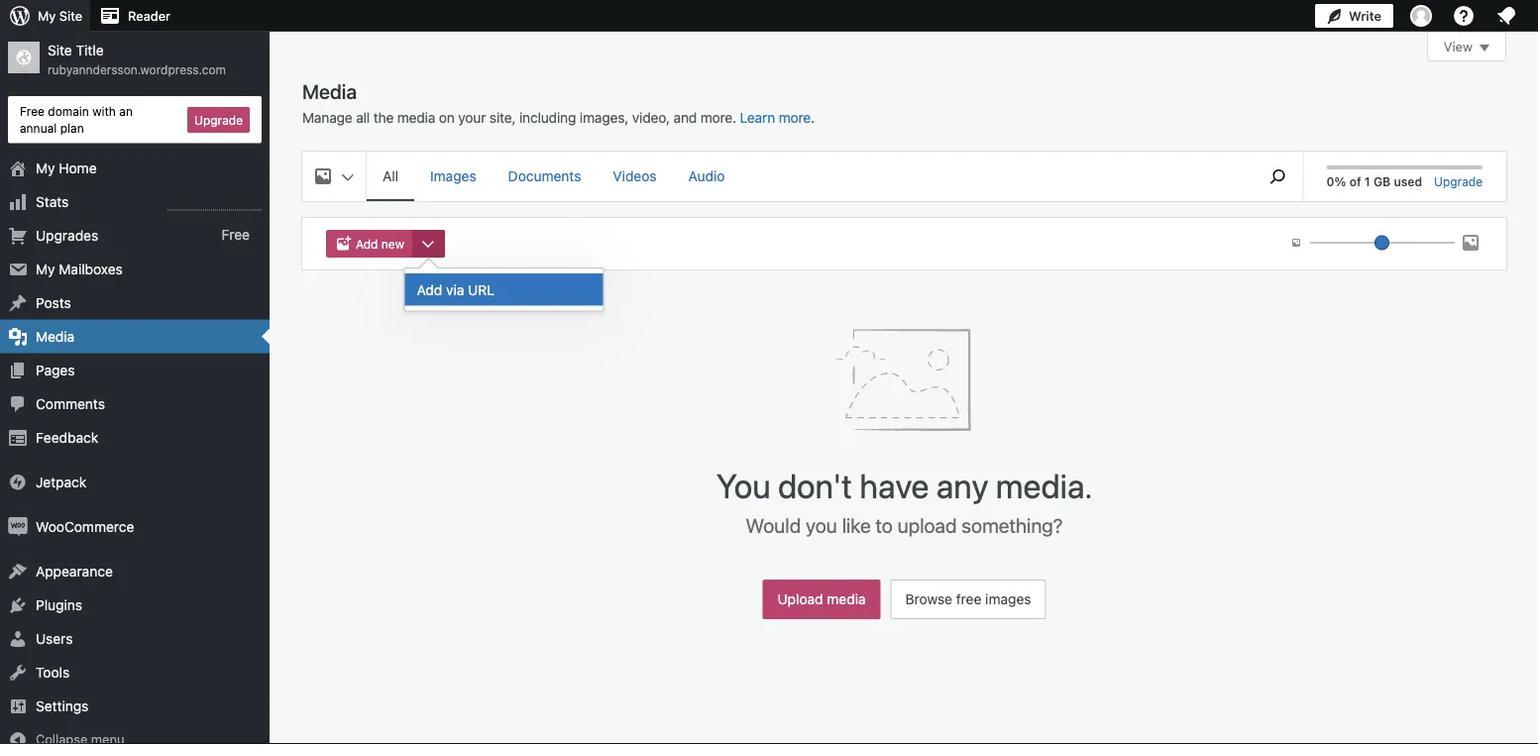 Task type: locate. For each thing, give the bounding box(es) containing it.
upgrade
[[194, 113, 243, 127], [1435, 174, 1483, 188]]

my site link
[[0, 0, 90, 32]]

audio link
[[673, 152, 741, 199]]

plugins link
[[0, 588, 270, 622]]

add left new
[[356, 237, 378, 251]]

all link
[[367, 152, 414, 199]]

1 horizontal spatial add
[[417, 282, 442, 298]]

site,
[[490, 110, 516, 126]]

1 vertical spatial add
[[417, 282, 442, 298]]

my profile image
[[1411, 5, 1433, 27]]

0 horizontal spatial media
[[397, 110, 435, 126]]

menu
[[367, 152, 1244, 201]]

0 horizontal spatial free
[[20, 104, 45, 118]]

0 vertical spatial media
[[397, 110, 435, 126]]

0 horizontal spatial media
[[36, 328, 75, 345]]

tools
[[36, 664, 70, 681]]

upgrade up highest hourly views 0 image
[[194, 113, 243, 127]]

1 vertical spatial upgrade
[[1435, 174, 1483, 188]]

my mailboxes link
[[0, 252, 270, 286]]

free up annual plan
[[20, 104, 45, 118]]

images
[[986, 591, 1032, 608]]

free for free
[[222, 227, 250, 243]]

free
[[20, 104, 45, 118], [222, 227, 250, 243]]

add inside button
[[417, 282, 442, 298]]

1 vertical spatial img image
[[8, 517, 28, 537]]

1 vertical spatial site
[[48, 42, 72, 58]]

of
[[1350, 174, 1362, 188]]

none search field inside the you don't have any media. main content
[[1254, 152, 1303, 201]]

stats link
[[0, 185, 270, 219]]

my up posts
[[36, 261, 55, 277]]

learn more
[[740, 110, 811, 126]]

closed image
[[1480, 45, 1490, 52]]

reader
[[128, 8, 170, 23]]

0 vertical spatial free
[[20, 104, 45, 118]]

2 vertical spatial my
[[36, 261, 55, 277]]

upload
[[778, 591, 823, 608]]

stats
[[36, 193, 69, 210]]

0 vertical spatial add
[[356, 237, 378, 251]]

0 vertical spatial img image
[[8, 472, 28, 492]]

would
[[746, 514, 801, 537]]

my for my mailboxes
[[36, 261, 55, 277]]

my for my home
[[36, 160, 55, 176]]

1 vertical spatial my
[[36, 160, 55, 176]]

add via url button
[[405, 274, 603, 306]]

0 vertical spatial upgrade
[[194, 113, 243, 127]]

woocommerce link
[[0, 510, 270, 544]]

0 vertical spatial site
[[59, 8, 82, 23]]

images
[[430, 168, 477, 184]]

1 horizontal spatial media
[[302, 79, 357, 103]]

write link
[[1316, 0, 1394, 32]]

manage your notifications image
[[1495, 4, 1519, 28]]

media up pages
[[36, 328, 75, 345]]

img image left woocommerce
[[8, 517, 28, 537]]

your
[[458, 110, 486, 126]]

1 vertical spatial media
[[827, 591, 866, 608]]

free down highest hourly views 0 image
[[222, 227, 250, 243]]

jetpack
[[36, 474, 87, 490]]

.
[[811, 110, 815, 126]]

1 vertical spatial media
[[36, 328, 75, 345]]

you don't have any media. main content
[[302, 32, 1507, 630]]

add inside "group"
[[356, 237, 378, 251]]

my inside 'link'
[[38, 8, 56, 23]]

2 img image from the top
[[8, 517, 28, 537]]

img image left the jetpack
[[8, 472, 28, 492]]

woocommerce
[[36, 519, 134, 535]]

None range field
[[1311, 234, 1455, 252]]

menu containing all
[[367, 152, 1244, 201]]

0 horizontal spatial add
[[356, 237, 378, 251]]

my home link
[[0, 151, 270, 185]]

something?
[[962, 514, 1063, 537]]

images,
[[580, 110, 629, 126]]

video,
[[632, 110, 670, 126]]

None search field
[[1254, 152, 1303, 201]]

documents
[[508, 168, 581, 184]]

media left on
[[397, 110, 435, 126]]

img image
[[8, 472, 28, 492], [8, 517, 28, 537]]

0 vertical spatial my
[[38, 8, 56, 23]]

media link
[[0, 320, 270, 354]]

plugins
[[36, 597, 82, 613]]

0 vertical spatial media
[[302, 79, 357, 103]]

users link
[[0, 622, 270, 656]]

free inside free domain with an annual plan
[[20, 104, 45, 118]]

site up title
[[59, 8, 82, 23]]

reader link
[[90, 0, 178, 32]]

1 horizontal spatial upgrade
[[1435, 174, 1483, 188]]

posts
[[36, 295, 71, 311]]

add
[[356, 237, 378, 251], [417, 282, 442, 298]]

my
[[38, 8, 56, 23], [36, 160, 55, 176], [36, 261, 55, 277]]

media inside the media manage all the media on your site, including images, video, and more. learn more .
[[302, 79, 357, 103]]

media inside the media manage all the media on your site, including images, video, and more. learn more .
[[397, 110, 435, 126]]

add for add new
[[356, 237, 378, 251]]

view
[[1444, 39, 1473, 54]]

1 vertical spatial free
[[222, 227, 250, 243]]

add left 'via'
[[417, 282, 442, 298]]

img image inside woocommerce link
[[8, 517, 28, 537]]

media up manage
[[302, 79, 357, 103]]

my left home
[[36, 160, 55, 176]]

site inside 'link'
[[59, 8, 82, 23]]

upgrade inside button
[[194, 113, 243, 127]]

add via url menu
[[405, 269, 603, 311]]

browse free images
[[906, 591, 1032, 608]]

add for add via url
[[417, 282, 442, 298]]

on
[[439, 110, 455, 126]]

posts link
[[0, 286, 270, 320]]

1 horizontal spatial media
[[827, 591, 866, 608]]

write
[[1349, 8, 1382, 23]]

like
[[842, 514, 871, 537]]

media
[[302, 79, 357, 103], [36, 328, 75, 345]]

upgrade right used
[[1435, 174, 1483, 188]]

1
[[1365, 174, 1371, 188]]

media
[[397, 110, 435, 126], [827, 591, 866, 608]]

upload
[[898, 514, 957, 537]]

img image inside jetpack link
[[8, 472, 28, 492]]

appearance link
[[0, 555, 270, 588]]

my left reader link
[[38, 8, 56, 23]]

upgrade button
[[187, 107, 250, 133]]

site
[[59, 8, 82, 23], [48, 42, 72, 58]]

manage
[[302, 110, 353, 126]]

don't
[[778, 465, 853, 505]]

1 horizontal spatial free
[[222, 227, 250, 243]]

browse free images button
[[891, 580, 1046, 620]]

site left title
[[48, 42, 72, 58]]

you
[[717, 465, 771, 505]]

add via url tooltip
[[404, 258, 614, 312]]

media right upload
[[827, 591, 866, 608]]

my mailboxes
[[36, 261, 123, 277]]

gb
[[1374, 174, 1391, 188]]

free
[[956, 591, 982, 608]]

1 img image from the top
[[8, 472, 28, 492]]

0 horizontal spatial upgrade
[[194, 113, 243, 127]]



Task type: vqa. For each thing, say whether or not it's contained in the screenshot.
Posts
yes



Task type: describe. For each thing, give the bounding box(es) containing it.
pages
[[36, 362, 75, 378]]

and
[[674, 110, 697, 126]]

feedback
[[36, 429, 98, 446]]

all
[[356, 110, 370, 126]]

with
[[92, 104, 116, 118]]

view button
[[1427, 32, 1507, 62]]

home
[[59, 160, 97, 176]]

my home
[[36, 160, 97, 176]]

images link
[[414, 152, 492, 199]]

all
[[383, 168, 399, 184]]

feedback link
[[0, 421, 270, 455]]

including
[[519, 110, 576, 126]]

used
[[1394, 174, 1423, 188]]

appearance
[[36, 563, 113, 580]]

help image
[[1452, 4, 1476, 28]]

menu inside the you don't have any media. main content
[[367, 152, 1244, 201]]

mailboxes
[[59, 261, 123, 277]]

more.
[[701, 110, 737, 126]]

annual plan
[[20, 121, 84, 135]]

site title rubyanndersson.wordpress.com
[[48, 42, 226, 77]]

add new
[[356, 237, 404, 251]]

media manage all the media on your site, including images, video, and more. learn more .
[[302, 79, 815, 126]]

open search image
[[1254, 165, 1303, 188]]

media for media manage all the media on your site, including images, video, and more. learn more .
[[302, 79, 357, 103]]

an
[[119, 104, 133, 118]]

settings
[[36, 698, 89, 714]]

add via url
[[417, 282, 495, 298]]

img image for jetpack
[[8, 472, 28, 492]]

0% of 1 gb used
[[1327, 174, 1423, 188]]

url
[[468, 282, 495, 298]]

pages link
[[0, 354, 270, 387]]

free domain with an annual plan
[[20, 104, 133, 135]]

0%
[[1327, 174, 1347, 188]]

any
[[937, 465, 989, 505]]

comments link
[[0, 387, 270, 421]]

documents link
[[492, 152, 597, 199]]

videos
[[613, 168, 657, 184]]

upgrade inside the you don't have any media. main content
[[1435, 174, 1483, 188]]

new
[[382, 237, 404, 251]]

to
[[876, 514, 893, 537]]

highest hourly views 0 image
[[168, 198, 262, 211]]

users
[[36, 631, 73, 647]]

have
[[860, 465, 929, 505]]

via
[[446, 282, 464, 298]]

learn more link
[[740, 110, 811, 126]]

title
[[76, 42, 104, 58]]

site inside site title rubyanndersson.wordpress.com
[[48, 42, 72, 58]]

tools link
[[0, 656, 270, 690]]

media for media
[[36, 328, 75, 345]]

audio
[[689, 168, 725, 184]]

browse
[[906, 591, 953, 608]]

upload media
[[778, 591, 866, 608]]

upgrades
[[36, 227, 98, 243]]

rubyanndersson.wordpress.com
[[48, 63, 226, 77]]

jetpack link
[[0, 466, 270, 499]]

none range field inside the you don't have any media. main content
[[1311, 234, 1455, 252]]

my site
[[38, 8, 82, 23]]

settings link
[[0, 690, 270, 723]]

media.
[[996, 465, 1093, 505]]

img image for woocommerce
[[8, 517, 28, 537]]

my for my site
[[38, 8, 56, 23]]

add new group
[[326, 230, 453, 258]]

free for free domain with an annual plan
[[20, 104, 45, 118]]

you don't have any media. would you like to upload something?
[[717, 465, 1093, 537]]

comments
[[36, 396, 105, 412]]

the
[[374, 110, 394, 126]]

domain
[[48, 104, 89, 118]]

you
[[806, 514, 838, 537]]

videos link
[[597, 152, 673, 199]]



